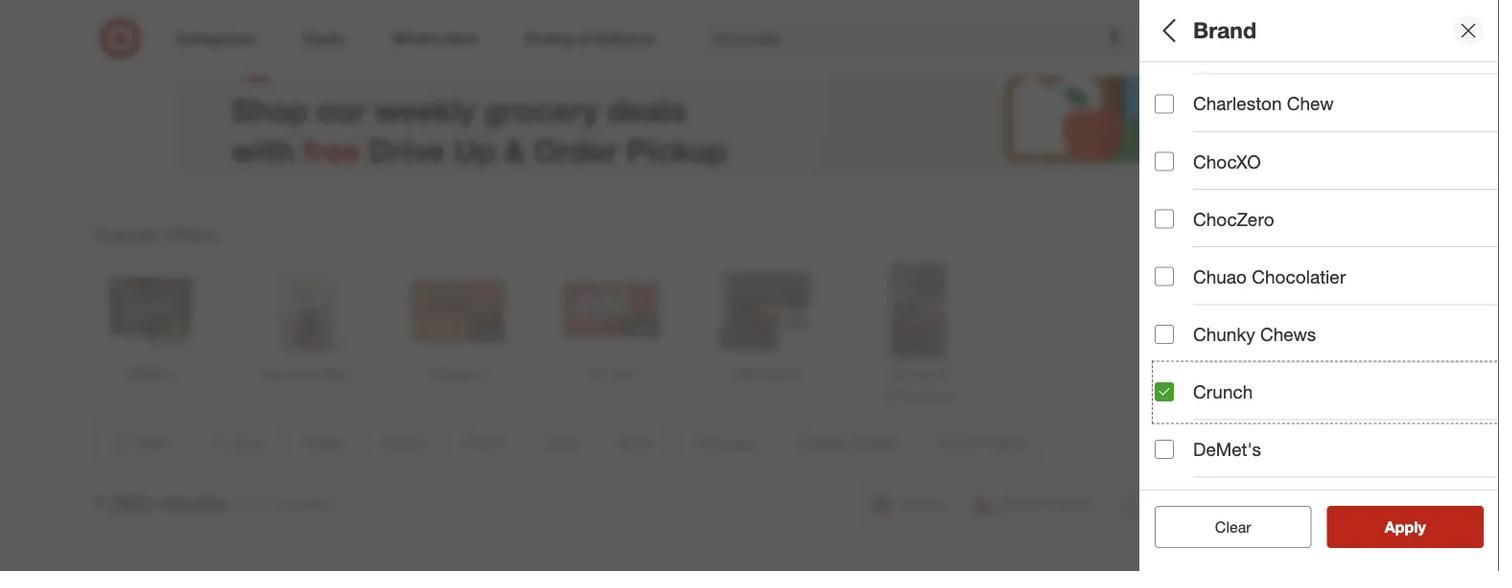 Task type: vqa. For each thing, say whether or not it's contained in the screenshot.
the info for Berkeley Univ Ave
no



Task type: locate. For each thing, give the bounding box(es) containing it.
clear for clear
[[1216, 518, 1252, 537]]

brand inside dialog
[[1194, 17, 1257, 44]]

brand for brand
[[1194, 17, 1257, 44]]

clear all button
[[1155, 507, 1312, 549]]

crunch
[[1244, 167, 1288, 184], [1194, 381, 1253, 403]]

results
[[155, 489, 226, 516], [1397, 518, 1447, 537]]

popular filters
[[94, 224, 219, 246]]

clear all
[[1206, 518, 1261, 537]]

all filters dialog
[[1140, 0, 1500, 572]]

type button
[[1155, 264, 1500, 331]]

brand up musketeers;
[[1155, 143, 1208, 165]]

occasion button
[[1155, 398, 1500, 465]]

brand
[[1194, 17, 1257, 44], [1155, 143, 1208, 165]]

all filters
[[1155, 17, 1247, 44]]

see
[[1365, 518, 1393, 537]]

with
[[232, 131, 294, 169]]

0 vertical spatial results
[[155, 489, 226, 516]]

results inside button
[[1397, 518, 1447, 537]]

Crunch checkbox
[[1155, 383, 1174, 402]]

shop
[[232, 91, 308, 128]]

occasion
[[1155, 418, 1237, 440]]

order
[[534, 131, 618, 169]]

dietary
[[1155, 485, 1218, 507]]

1 horizontal spatial results
[[1397, 518, 1447, 537]]

chuao chocolatier
[[1194, 266, 1346, 288]]

drive
[[369, 131, 445, 169]]

1,090
[[94, 489, 149, 516]]

1 vertical spatial crunch
[[1194, 381, 1253, 403]]

crunch up occasion
[[1194, 381, 1253, 403]]

clear
[[1206, 518, 1242, 537], [1216, 518, 1252, 537]]

search button
[[1165, 17, 1211, 63]]

Charleston Chew checkbox
[[1155, 94, 1174, 113]]

clear for clear all
[[1206, 518, 1242, 537]]

brand inside brand 3 musketeers; crunch
[[1155, 143, 1208, 165]]

Chuao Chocolatier checkbox
[[1155, 267, 1174, 287]]

see results button
[[1327, 507, 1484, 549]]

needs
[[1223, 485, 1279, 507]]

results right the see
[[1397, 518, 1447, 537]]

1 clear from the left
[[1206, 518, 1242, 537]]

crunch up choczero
[[1244, 167, 1288, 184]]

clear inside brand dialog
[[1216, 518, 1252, 537]]

flavor
[[1155, 216, 1208, 239]]

filters
[[166, 224, 219, 246]]

1,090 results for "chocolate"
[[94, 489, 336, 516]]

ChocXO checkbox
[[1155, 152, 1174, 171]]

choczero
[[1194, 208, 1275, 230]]

3
[[1155, 167, 1163, 184]]

clear button
[[1155, 507, 1312, 549]]

clear inside the all filters dialog
[[1206, 518, 1242, 537]]

results for see
[[1397, 518, 1447, 537]]

clear left "all"
[[1206, 518, 1242, 537]]

charleston chew
[[1194, 93, 1334, 115]]

filters
[[1188, 17, 1247, 44]]

all
[[1155, 17, 1182, 44]]

results left for
[[155, 489, 226, 516]]

free
[[303, 131, 360, 169]]

weekly
[[374, 91, 476, 128]]

1 vertical spatial results
[[1397, 518, 1447, 537]]

0 vertical spatial crunch
[[1244, 167, 1288, 184]]

0 vertical spatial brand
[[1194, 17, 1257, 44]]

2 clear from the left
[[1216, 518, 1252, 537]]

grocery
[[484, 91, 599, 128]]

1 vertical spatial brand
[[1155, 143, 1208, 165]]

brand right all
[[1194, 17, 1257, 44]]

apply button
[[1327, 507, 1484, 549]]

clear down dietary needs
[[1216, 518, 1252, 537]]

see results
[[1365, 518, 1447, 537]]

brand dialog
[[1140, 0, 1500, 572]]

0 horizontal spatial results
[[155, 489, 226, 516]]

all
[[1246, 518, 1261, 537]]

deals
[[607, 91, 686, 128]]

&
[[504, 131, 525, 169]]

flavor button
[[1155, 197, 1500, 264]]

chocxo
[[1194, 150, 1261, 173]]



Task type: describe. For each thing, give the bounding box(es) containing it.
musketeers;
[[1166, 167, 1240, 184]]

price button
[[1155, 331, 1500, 398]]

popular
[[94, 224, 161, 246]]

search
[[1165, 31, 1211, 49]]

brand 3 musketeers; crunch
[[1155, 143, 1288, 184]]

dietary needs
[[1155, 485, 1279, 507]]

ChocZero checkbox
[[1155, 210, 1174, 229]]

deals button
[[1155, 62, 1500, 130]]

Chunky Chews checkbox
[[1155, 325, 1174, 344]]

crunch inside brand 3 musketeers; crunch
[[1244, 167, 1288, 184]]

type
[[1155, 284, 1196, 306]]

deals
[[1155, 82, 1204, 104]]

chuao
[[1194, 266, 1247, 288]]

demet's
[[1194, 439, 1262, 461]]

dietary needs button
[[1155, 465, 1500, 533]]

chew
[[1287, 93, 1334, 115]]

our
[[316, 91, 366, 128]]

crunch inside brand dialog
[[1194, 381, 1253, 403]]

What can we help you find? suggestions appear below search field
[[701, 17, 1179, 59]]

chunky chews
[[1194, 324, 1317, 346]]

results for 1,090
[[155, 489, 226, 516]]

chews
[[1261, 324, 1317, 346]]

price
[[1155, 351, 1200, 373]]

DeMet's checkbox
[[1155, 440, 1174, 460]]

chunky
[[1194, 324, 1256, 346]]

charleston
[[1194, 93, 1282, 115]]

for
[[234, 496, 252, 514]]

◎deals shop our weekly grocery deals with free drive up & order pickup
[[232, 30, 727, 169]]

pickup
[[627, 131, 727, 169]]

"chocolate"
[[256, 496, 336, 514]]

brand for brand 3 musketeers; crunch
[[1155, 143, 1208, 165]]

up
[[454, 131, 496, 169]]

chocolatier
[[1252, 266, 1346, 288]]

◎deals
[[232, 30, 393, 84]]

apply
[[1385, 518, 1426, 537]]



